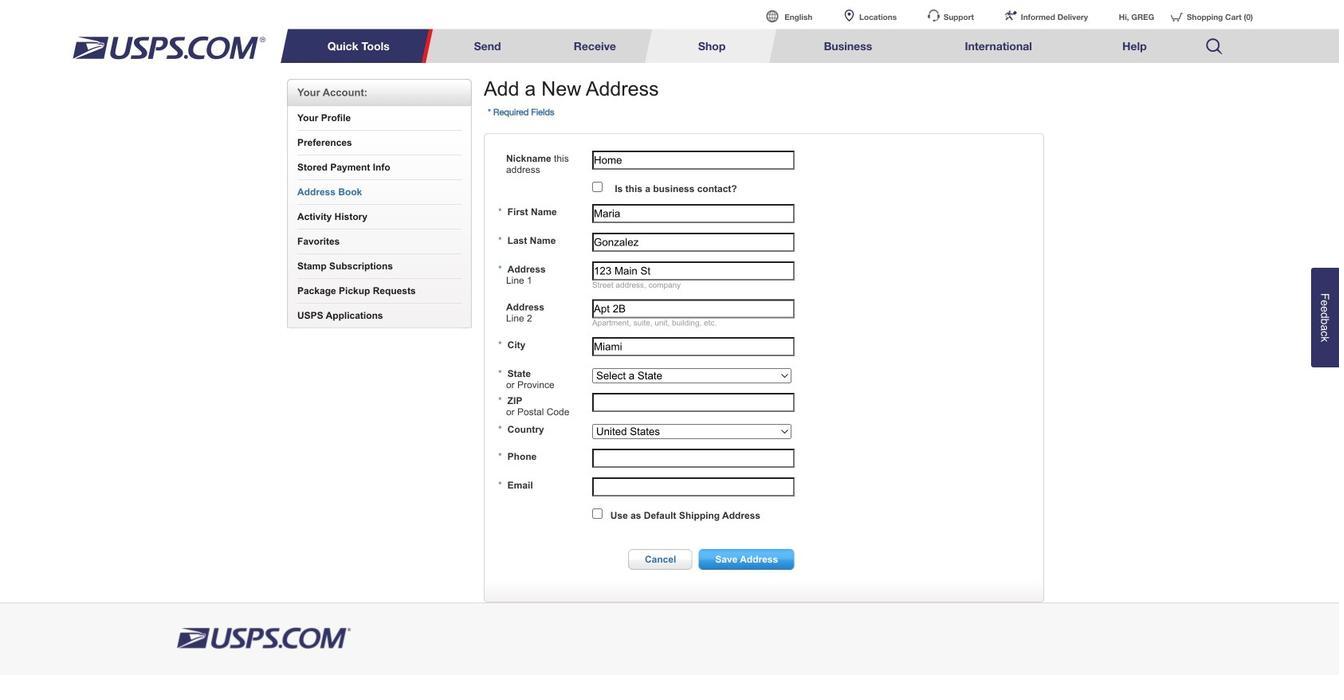 Task type: locate. For each thing, give the bounding box(es) containing it.
menu bar
[[289, 29, 1246, 63]]

None text field
[[593, 151, 795, 170], [593, 233, 795, 252], [593, 262, 795, 281], [593, 300, 795, 319], [593, 449, 795, 468], [593, 151, 795, 170], [593, 233, 795, 252], [593, 262, 795, 281], [593, 300, 795, 319], [593, 449, 795, 468]]

None checkbox
[[593, 182, 603, 192]]

None checkbox
[[593, 509, 603, 519]]

None text field
[[593, 204, 795, 223], [593, 337, 795, 357], [593, 393, 795, 412], [593, 478, 795, 497], [593, 204, 795, 223], [593, 337, 795, 357], [593, 393, 795, 412], [593, 478, 795, 497]]

image of usps.com logo. image
[[72, 36, 266, 59]]



Task type: vqa. For each thing, say whether or not it's contained in the screenshot.
Back To Top image
no



